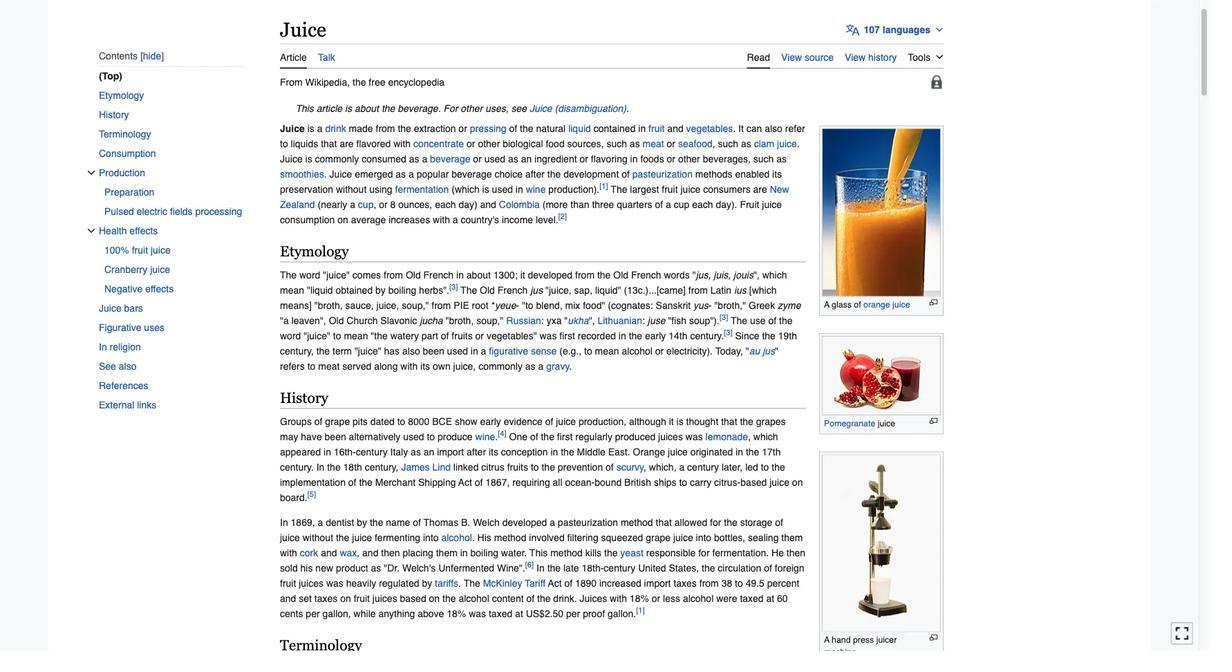 Task type: describe. For each thing, give the bounding box(es) containing it.
a inside " refers to meat served along with its own juice, commonly as a
[[538, 361, 544, 372]]

in religion link
[[99, 338, 245, 357]]

vegetables link
[[686, 123, 733, 134]]

[3] inside yeue - "to blend, mix food" (cognates: sanskrit yus - "broth," greek zyme "a leaven", old church slavonic jucha "broth, soup," russian : уха " ukha ", lithuanian : juse "fish soup"). [3]
[[720, 314, 728, 322]]

from inside the act of 1890 increased import taxes from 38 to 49.5 percent and set taxes on fruit juices based on the alcohol content of the drink. juices with 18% or less alcohol were taxed at 60 cents per gallon, while anything above 18% was taxed at us$2.50 per proof gallon.
[[699, 578, 719, 589]]

[which
[[749, 285, 777, 296]]

juice up the article 'link'
[[280, 18, 326, 41]]

a right '1869,'
[[318, 517, 323, 528]]

act of 1890 increased import taxes from 38 to 49.5 percent and set taxes on fruit juices based on the alcohol content of the drink. juices with 18% or less alcohol were taxed at 60 cents per gallon, while anything above 18% was taxed at us$2.50 per proof gallon.
[[280, 578, 799, 619]]

the left name
[[370, 517, 383, 528]]

using
[[369, 184, 392, 195]]

after inside ", which appeared in 16th-century italy as an import after its conception in the middle east. orange juice originated in the 17th century. in the 18th century,"
[[467, 447, 486, 458]]

ingredient
[[534, 154, 577, 165]]

the up 19th
[[779, 315, 793, 326]]

the left late
[[547, 563, 561, 574]]

juice up negative effects link
[[150, 264, 170, 275]]

in inside the use of the word "juice" to mean "the watery part of fruits or vegetables" was first recorded in the early 14th century.
[[619, 330, 626, 342]]

a up the involved
[[550, 517, 555, 528]]

of down 18th
[[348, 477, 356, 488]]

from up flavored on the top
[[376, 123, 395, 134]]

grape inside groups of grape pits dated to 8000 bce show early evidence of juice production, although it is thought that the grapes may have been alternatively used to produce
[[325, 416, 350, 427]]

of up have
[[314, 416, 322, 427]]

" inside " refers to meat served along with its own juice, commonly as a
[[775, 346, 778, 357]]

juice bars
[[99, 303, 143, 314]]

1 : from the left
[[541, 315, 544, 326]]

the left term
[[316, 346, 330, 357]]

1 then from the left
[[381, 547, 400, 559]]

the up au jus link
[[762, 330, 776, 342]]

negative effects link
[[104, 280, 245, 299]]

article link
[[280, 44, 307, 69]]

external
[[99, 400, 134, 411]]

comes
[[352, 270, 381, 281]]

of right part on the bottom of the page
[[441, 330, 449, 342]]

and up country's
[[480, 199, 496, 210]]

juice down refer
[[777, 138, 797, 149]]

of up bound
[[606, 462, 614, 473]]

a inside . juice is commonly consumed as a
[[422, 154, 427, 165]]

other inside note
[[461, 103, 483, 114]]

in inside the beverage or used as an ingredient or flavoring in foods or other beverages, such as smoothies . juice emerged as a popular beverage choice after the development of pasteurization
[[630, 154, 638, 165]]

methods enabled its preservation without using
[[280, 169, 782, 195]]

a inside , which, a century later, led to the implementation of the merchant shipping act of 1867, requiring all ocean-bound british ships to carry citrus-based juice on board.
[[679, 462, 685, 473]]

2 : from the left
[[642, 315, 645, 326]]

0 vertical spatial beverage
[[430, 154, 470, 165]]

fermenting
[[375, 532, 420, 543]]

a left drink
[[317, 123, 322, 134]]

to right the led
[[761, 462, 769, 473]]

to inside the act of 1890 increased import taxes from 38 to 49.5 percent and set taxes on fruit juices based on the alcohol content of the drink. juices with 18% or less alcohol were taxed at 60 cents per gallon, while anything above 18% was taxed at us$2.50 per proof gallon.
[[735, 578, 743, 589]]

is for this article is about the beverage. for other uses, see juice (disambiguation) .
[[345, 103, 352, 114]]

was inside the act of 1890 increased import taxes from 38 to 49.5 percent and set taxes on fruit juices based on the alcohol content of the drink. juices with 18% or less alcohol were taxed at 60 cents per gallon, while anything above 18% was taxed at us$2.50 per proof gallon.
[[469, 608, 486, 619]]

read link
[[747, 44, 770, 69]]

consumers
[[703, 184, 751, 195]]

a left country's
[[453, 214, 458, 225]]

see
[[511, 103, 527, 114]]

0 vertical spatial 18%
[[630, 593, 649, 604]]

of up biological
[[509, 123, 517, 134]]

or up pasteurization link
[[667, 154, 675, 165]]

the down unfermented
[[464, 578, 480, 589]]

wine inside "fermentation (which is used in wine production). [1] the largest fruit juice consumers are"
[[526, 184, 546, 195]]

0 horizontal spatial taxes
[[314, 593, 338, 604]]

1867,
[[485, 477, 510, 488]]

0 horizontal spatial [1] link
[[600, 182, 608, 191]]

them inside . his method involved filtering squeezed grape juice into bottles, sealing them with
[[781, 532, 803, 543]]

. inside . juice is commonly consumed as a
[[797, 138, 800, 149]]

dated
[[370, 416, 395, 427]]

into inside . his method involved filtering squeezed grape juice into bottles, sealing them with
[[696, 532, 711, 543]]

1 vertical spatial them
[[436, 547, 458, 559]]

as down "it" at the right top of page
[[741, 138, 751, 149]]

grape inside . his method involved filtering squeezed grape juice into bottles, sealing them with
[[646, 532, 671, 543]]

juice bars link
[[99, 299, 245, 318]]

1890
[[575, 578, 597, 589]]

of down late
[[564, 578, 572, 589]]

an inside the beverage or used as an ingredient or flavoring in foods or other beverages, such as smoothies . juice emerged as a popular beverage choice after the development of pasteurization
[[521, 154, 532, 165]]

fruit link
[[649, 123, 665, 134]]

which for , which appeared in 16th-century italy as an import after its conception in the middle east. orange juice originated in the 17th century. in the 18th century,
[[753, 431, 778, 442]]

(cognates:
[[608, 300, 653, 311]]

figurative uses
[[99, 322, 164, 333]]

1 vertical spatial boiling
[[470, 547, 498, 559]]

fields
[[170, 206, 193, 217]]

pulsed
[[104, 206, 134, 217]]

been inside groups of grape pits dated to 8000 bce show early evidence of juice production, although it is thought that the grapes may have been alternatively used to produce
[[325, 431, 346, 442]]

from up sap,
[[575, 270, 595, 281]]

1 vertical spatial at
[[515, 608, 523, 619]]

enabled
[[735, 169, 770, 180]]

the up the led
[[746, 447, 759, 458]]

38
[[721, 578, 732, 589]]

1 vertical spatial [1] link
[[636, 607, 645, 615]]

for inside in 1869, a dentist by the name of thomas b. welch developed a pasteurization method that allowed for the storage of juice without the juice fermenting into
[[710, 517, 721, 528]]

ukha link
[[568, 315, 589, 326]]

уха
[[547, 315, 562, 326]]

century. inside ", which appeared in 16th-century italy as an import after its conception in the middle east. orange juice originated in the 17th century. in the 18th century,"
[[280, 462, 314, 473]]

fermentation
[[395, 184, 449, 195]]

juice, inside [which means] "broth, sauce, juice, soup," from pie root *
[[376, 300, 399, 311]]

0 vertical spatial meat
[[643, 138, 664, 149]]

page semi-protected image
[[930, 75, 944, 89]]

century inside , which, a century later, led to the implementation of the merchant shipping act of 1867, requiring all ocean-bound british ships to carry citrus-based juice on board.
[[687, 462, 719, 473]]

and inside the act of 1890 increased import taxes from 38 to 49.5 percent and set taxes on fruit juices based on the alcohol content of the drink. juices with 18% or less alcohol were taxed at 60 cents per gallon, while anything above 18% was taxed at us$2.50 per proof gallon.
[[280, 593, 296, 604]]

thomas
[[424, 517, 458, 528]]

"broth, inside [which means] "broth, sauce, juice, soup," from pie root *
[[314, 300, 343, 311]]

the up all
[[542, 462, 555, 473]]

water.
[[501, 547, 527, 559]]

import inside the act of 1890 increased import taxes from 38 to 49.5 percent and set taxes on fruit juices based on the alcohol content of the drink. juices with 18% or less alcohol were taxed at 60 cents per gallon, while anything above 18% was taxed at us$2.50 per proof gallon.
[[644, 578, 671, 589]]

alcohol down tariffs . the mckinley tariff
[[459, 593, 489, 604]]

the up [3] the old french jus "juice, sap, liquid" (13c.)...[came] from latin ius
[[597, 270, 611, 281]]

regularly
[[575, 431, 612, 442]]

as left meat link
[[630, 138, 640, 149]]

terminology link
[[99, 125, 245, 144]]

the right the states,
[[702, 563, 715, 574]]

refers
[[280, 361, 305, 372]]

name
[[386, 517, 410, 528]]

the inside [3] the old french jus "juice, sap, liquid" (13c.)...[came] from latin ius
[[461, 285, 477, 296]]

contained
[[594, 123, 636, 134]]

soup," inside yeue - "to blend, mix food" (cognates: sanskrit yus - "broth," greek zyme "a leaven", old church slavonic jucha "broth, soup," russian : уха " ukha ", lithuanian : juse "fish soup"). [3]
[[476, 315, 504, 326]]

the up prevention
[[561, 447, 574, 458]]

by inside ", which mean "liquid obtained by boiling herbs".
[[375, 285, 386, 296]]

juice right pomegranate
[[878, 419, 895, 429]]

drink link
[[325, 123, 346, 134]]

welch
[[473, 517, 500, 528]]

, up product
[[357, 547, 360, 559]]

juice down health effects 'link'
[[151, 245, 171, 256]]

responsible for fermentation. he then sold his new product as "dr. welch's unfermented wine".
[[280, 547, 805, 574]]

history inside history link
[[99, 109, 129, 121]]

1 horizontal spatial method
[[550, 547, 583, 559]]

of inside the in the late 18th-century united states, the circulation of foreign fruit juices was heavily regulated by
[[764, 563, 772, 574]]

, down vegetables
[[713, 138, 715, 149]]

late
[[563, 563, 579, 574]]

since the 19th century, the term "juice" has also been used in a
[[280, 330, 797, 357]]

of left 1867,
[[475, 477, 483, 488]]

are inside "fermentation (which is used in wine production). [1] the largest fruit juice consumers are"
[[753, 184, 767, 195]]

in inside since the 19th century, the term "juice" has also been used in a
[[471, 346, 478, 357]]

juice down '1869,'
[[280, 532, 300, 543]]

1 per from the left
[[306, 608, 320, 619]]

in up "later," in the bottom right of the page
[[736, 447, 743, 458]]

" refers to meat served along with its own juice, commonly as a
[[280, 346, 778, 372]]

liquid
[[568, 123, 591, 134]]

cents
[[280, 608, 303, 619]]

the down 16th-
[[327, 462, 341, 473]]

[5] link
[[307, 491, 316, 499]]

mckinley tariff link
[[483, 578, 546, 589]]

of inside wine . [4] one of the first regularly produced juices was lemonade
[[530, 431, 538, 442]]

. juice is commonly consumed as a
[[280, 138, 800, 165]]

drink.
[[553, 593, 577, 604]]

to left 8000
[[397, 416, 405, 427]]

church
[[347, 315, 378, 326]]

juice main content
[[274, 11, 1115, 651]]

0 horizontal spatial wine link
[[475, 431, 495, 442]]

[4] link
[[498, 430, 506, 438]]

produced
[[615, 431, 656, 442]]

press
[[853, 635, 874, 645]]

in for in 1869, a dentist by the name of thomas b. welch developed a pasteurization method that allowed for the storage of juice without the juice fermenting into
[[280, 517, 288, 528]]

17th
[[762, 447, 781, 458]]

yeast
[[620, 547, 643, 559]]

fruit inside the act of 1890 increased import taxes from 38 to 49.5 percent and set taxes on fruit juices based on the alcohol content of the drink. juices with 18% or less alcohol were taxed at 60 cents per gallon, while anything above 18% was taxed at us$2.50 per proof gallon.
[[354, 593, 370, 604]]

or down this article is about the beverage. for other uses, see juice (disambiguation) .
[[459, 123, 467, 134]]

1 vertical spatial [3] link
[[720, 314, 728, 322]]

0 vertical spatial wine link
[[526, 184, 546, 195]]

into inside in 1869, a dentist by the name of thomas b. welch developed a pasteurization method that allowed for the storage of juice without the juice fermenting into
[[423, 532, 439, 543]]

to up requiring
[[531, 462, 539, 473]]

" down the since
[[746, 346, 749, 357]]

and up new
[[321, 547, 337, 559]]

of right glass
[[854, 300, 861, 310]]

in left fruit link
[[638, 123, 646, 134]]

history
[[868, 52, 897, 63]]

fruit up cranberry juice
[[132, 245, 148, 256]]

production link
[[99, 163, 245, 183]]

used inside groups of grape pits dated to 8000 bce show early evidence of juice production, although it is thought that the grapes may have been alternatively used to produce
[[403, 431, 424, 442]]

b.
[[461, 517, 470, 528]]

act inside , which, a century later, led to the implementation of the merchant shipping act of 1867, requiring all ocean-bound british ships to carry citrus-based juice on board.
[[458, 477, 472, 488]]

the inside the beverage or used as an ingredient or flavoring in foods or other beverages, such as smoothies . juice emerged as a popular beverage choice after the development of pasteurization
[[547, 169, 561, 180]]

fruit up meat link
[[649, 123, 665, 134]]

view source link
[[781, 44, 834, 68]]

century, inside ", which appeared in 16th-century italy as an import after its conception in the middle east. orange juice originated in the 17th century. in the 18th century,"
[[365, 462, 399, 473]]

the down 18th
[[359, 477, 373, 488]]

after inside the beverage or used as an ingredient or flavoring in foods or other beverages, such as smoothies . juice emerged as a popular beverage choice after the development of pasteurization
[[525, 169, 545, 180]]

in up unfermented
[[460, 547, 468, 559]]

1 horizontal spatial at
[[766, 593, 774, 604]]

links
[[137, 400, 156, 411]]

to inside the use of the word "juice" to mean "the watery part of fruits or vegetables" was first recorded in the early 14th century.
[[333, 330, 341, 342]]

juice inside groups of grape pits dated to 8000 bce show early evidence of juice production, although it is thought that the grapes may have been alternatively used to produce
[[556, 416, 576, 427]]

1 vertical spatial jus
[[763, 346, 775, 357]]

electric
[[137, 206, 167, 217]]

in inside ", which appeared in 16th-century italy as an import after its conception in the middle east. orange juice originated in the 17th century. in the 18th century,"
[[316, 462, 324, 473]]

method inside . his method involved filtering squeezed grape juice into bottles, sealing them with
[[494, 532, 526, 543]]

that inside groups of grape pits dated to 8000 bce show early evidence of juice production, although it is thought that the grapes may have been alternatively used to produce
[[721, 416, 737, 427]]

1 vertical spatial about
[[466, 270, 491, 281]]

cup inside the (more than three quarters of a cup each day). fruit juice consumption on average increases with a country's income level.
[[674, 199, 689, 210]]

wine".
[[497, 563, 525, 574]]

sense
[[531, 346, 557, 357]]

jus,
[[696, 270, 711, 281]]

old up herbs".
[[406, 270, 421, 281]]

and right fruit link
[[667, 123, 683, 134]]

later,
[[722, 462, 743, 473]]

the down 'tariffs' link
[[442, 593, 456, 604]]

century. inside the use of the word "juice" to mean "the watery part of fruits or vegetables" was first recorded in the early 14th century.
[[690, 330, 724, 342]]

citrus-
[[714, 477, 740, 488]]

as up choice
[[508, 154, 518, 165]]

shipping
[[418, 477, 456, 488]]

0 vertical spatial "juice"
[[323, 270, 350, 281]]

the up bottles,
[[724, 517, 737, 528]]

1 vertical spatial this
[[530, 547, 548, 559]]

developed for welch
[[502, 517, 547, 528]]

. down unfermented
[[458, 578, 461, 589]]

1 horizontal spatial such
[[718, 138, 738, 149]]

which for ", which mean "liquid obtained by boiling herbs".
[[762, 270, 787, 281]]

figurative
[[489, 346, 528, 357]]

from right comes
[[384, 270, 403, 281]]

was inside wine . [4] one of the first regularly produced juices was lemonade
[[686, 431, 703, 442]]

0 horizontal spatial it
[[520, 270, 525, 281]]

hide button
[[140, 51, 164, 62]]

"juice" inside the use of the word "juice" to mean "the watery part of fruits or vegetables" was first recorded in the early 14th century.
[[304, 330, 330, 342]]

the up figurative sense (e.g., to mean alcohol or electricity). today, " au jus
[[629, 330, 642, 342]]

60
[[777, 593, 788, 604]]

juice, inside " refers to meat served along with its own juice, commonly as a
[[453, 361, 476, 372]]

cork
[[300, 547, 318, 559]]

the inside "fermentation (which is used in wine production). [1] the largest fruit juice consumers are"
[[611, 184, 627, 195]]

as down clam juice link at the top
[[777, 154, 787, 165]]

and right wax link
[[362, 547, 378, 559]]

in right conception
[[551, 447, 558, 458]]

or down pressing
[[467, 138, 475, 149]]

was inside the use of the word "juice" to mean "the watery part of fruits or vegetables" was first recorded in the early 14th century.
[[540, 330, 557, 342]]

merchant
[[375, 477, 416, 488]]

0 horizontal spatial french
[[423, 270, 454, 281]]

about inside note
[[355, 103, 379, 114]]

colombia link
[[499, 199, 540, 210]]

conception
[[501, 447, 548, 458]]

alcohol down lithuanian link
[[622, 346, 653, 357]]

production,
[[579, 416, 626, 427]]

commonly inside . juice is commonly consumed as a
[[315, 154, 359, 165]]

is up 'liquids'
[[307, 123, 314, 134]]

a left cup 'link'
[[350, 199, 355, 210]]

of down 'tariff'
[[526, 593, 534, 604]]

from inside [which means] "broth, sauce, juice, soup," from pie root *
[[432, 300, 451, 311]]

with inside the act of 1890 increased import taxes from 38 to 49.5 percent and set taxes on fruit juices based on the alcohol content of the drink. juices with 18% or less alcohol were taxed at 60 cents per gallon, while anything above 18% was taxed at us$2.50 per proof gallon.
[[610, 593, 627, 604]]

electricity).
[[666, 346, 713, 357]]

" right words
[[692, 270, 696, 281]]

1 vertical spatial beverage
[[452, 169, 492, 180]]

in for in the late 18th-century united states, the circulation of foreign fruit juices was heavily regulated by
[[537, 563, 545, 574]]

along
[[374, 361, 398, 372]]

2 vertical spatial also
[[119, 361, 137, 372]]

the down 17th
[[772, 462, 785, 473]]

free
[[369, 77, 385, 88]]

view source
[[781, 52, 834, 63]]

a for a glass of orange juice
[[824, 300, 830, 310]]

juice inside . his method involved filtering squeezed grape juice into bottles, sealing them with
[[673, 532, 693, 543]]

produce
[[438, 431, 473, 442]]

import inside ", which appeared in 16th-century italy as an import after its conception in the middle east. orange juice originated in the 17th century. in the 18th century,"
[[437, 447, 464, 458]]

are inside . it can also refer to liquids that are flavored with
[[340, 138, 354, 149]]

0 vertical spatial word
[[299, 270, 320, 281]]

concentrate
[[413, 138, 464, 149]]

from inside [3] the old french jus "juice, sap, liquid" (13c.)...[came] from latin ius
[[688, 285, 708, 296]]

seafood
[[678, 138, 713, 149]]

sources,
[[567, 138, 604, 149]]

2 vertical spatial mean
[[595, 346, 619, 357]]

of right name
[[413, 517, 421, 528]]

of inside the beverage or used as an ingredient or flavoring in foods or other beverages, such as smoothies . juice emerged as a popular beverage choice after the development of pasteurization
[[622, 169, 630, 180]]

early inside the use of the word "juice" to mean "the watery part of fruits or vegetables" was first recorded in the early 14th century.
[[645, 330, 666, 342]]

beverage link
[[430, 154, 470, 165]]

. down (e.g.,
[[570, 361, 572, 372]]

1 horizontal spatial fruits
[[507, 462, 528, 473]]

effects for negative effects
[[145, 284, 174, 295]]

old inside [3] the old french jus "juice, sap, liquid" (13c.)...[came] from latin ius
[[480, 285, 495, 296]]

as inside responsible for fermentation. he then sold his new product as "dr. welch's unfermented wine".
[[371, 563, 381, 574]]

one
[[509, 431, 527, 442]]

view for view history
[[845, 52, 866, 63]]

in inside "fermentation (which is used in wine production). [1] the largest fruit juice consumers are"
[[516, 184, 523, 195]]

1 horizontal spatial taxed
[[740, 593, 764, 604]]

cranberry juice link
[[104, 260, 245, 280]]

1 vertical spatial [1]
[[636, 607, 645, 615]]

alcohol right less
[[683, 593, 714, 604]]

the down dentist at the bottom of the page
[[336, 532, 349, 543]]

it inside groups of grape pits dated to 8000 bce show early evidence of juice production, although it is thought that the grapes may have been alternatively used to produce
[[669, 416, 674, 427]]

see
[[99, 361, 116, 372]]

2 horizontal spatial french
[[631, 270, 661, 281]]

"a
[[280, 315, 289, 326]]

that inside in 1869, a dentist by the name of thomas b. welch developed a pasteurization method that allowed for the storage of juice without the juice fermenting into
[[656, 517, 672, 528]]

to left carry
[[679, 477, 687, 488]]

juice right orange
[[893, 300, 910, 310]]

history inside juice element
[[280, 390, 328, 406]]

or right meat link
[[667, 138, 675, 149]]

commonly inside " refers to meat served along with its own juice, commonly as a
[[478, 361, 523, 372]]

the right kills on the left bottom of the page
[[604, 547, 618, 559]]

cork and wax , and then placing them in boiling water. this method kills the yeast
[[300, 547, 643, 559]]

alcohol down b.
[[441, 532, 472, 543]]

0 horizontal spatial such
[[607, 138, 627, 149]]

"the
[[371, 330, 388, 342]]

as down consumed
[[396, 169, 406, 180]]

filtering
[[567, 532, 598, 543]]

0 horizontal spatial taxed
[[489, 608, 512, 619]]



Task type: vqa. For each thing, say whether or not it's contained in the screenshot.
'time!'
no



Task type: locate. For each thing, give the bounding box(es) containing it.
1 - from the left
[[516, 300, 519, 311]]

new
[[770, 184, 789, 195]]

for inside responsible for fermentation. he then sold his new product as "dr. welch's unfermented wine".
[[698, 547, 710, 559]]

early inside groups of grape pits dated to 8000 bce show early evidence of juice production, although it is thought that the grapes may have been alternatively used to produce
[[480, 416, 501, 427]]

juice up "smoothies" 'link'
[[280, 154, 303, 165]]

view for view source
[[781, 52, 802, 63]]

1 x small image from the top
[[87, 169, 95, 177]]

such down clam
[[753, 154, 774, 165]]

act inside the act of 1890 increased import taxes from 38 to 49.5 percent and set taxes on fruit juices based on the alcohol content of the drink. juices with 18% or less alcohol were taxed at 60 cents per gallon, while anything above 18% was taxed at us$2.50 per proof gallon.
[[548, 578, 562, 589]]

0 horizontal spatial view
[[781, 52, 802, 63]]

as inside ", which appeared in 16th-century italy as an import after its conception in the middle east. orange juice originated in the 17th century. in the 18th century,"
[[411, 447, 421, 458]]

1 vertical spatial which
[[753, 431, 778, 442]]

0 horizontal spatial them
[[436, 547, 458, 559]]

etymology inside juice element
[[280, 243, 349, 260]]

1 vertical spatial meat
[[318, 361, 340, 372]]

tariffs
[[435, 578, 458, 589]]

responsible
[[646, 547, 696, 559]]

health effects link
[[99, 221, 245, 241]]

juice inside . juice is commonly consumed as a
[[280, 154, 303, 165]]

an
[[521, 154, 532, 165], [424, 447, 434, 458]]

1 vertical spatial 18%
[[447, 608, 466, 619]]

soup," inside [which means] "broth, sauce, juice, soup," from pie root *
[[402, 300, 429, 311]]

note containing this article is about the beverage. for other uses, see
[[280, 101, 944, 116]]

juice down the allowed
[[673, 532, 693, 543]]

x small image for production
[[87, 169, 95, 177]]

fruit down heavily
[[354, 593, 370, 604]]

about left 1300;
[[466, 270, 491, 281]]

in for in religion
[[99, 342, 107, 353]]

mean inside the use of the word "juice" to mean "the watery part of fruits or vegetables" was first recorded in the early 14th century.
[[344, 330, 368, 342]]

8
[[390, 199, 396, 210]]

1 vertical spatial grape
[[646, 532, 671, 543]]

of right evidence
[[545, 416, 553, 427]]

mean down church
[[344, 330, 368, 342]]

fruits inside the use of the word "juice" to mean "the watery part of fruits or vegetables" was first recorded in the early 14th century.
[[452, 330, 473, 342]]

century inside the in the late 18th-century united states, the circulation of foreign fruit juices was heavily regulated by
[[604, 563, 636, 574]]

2 x small image from the top
[[87, 227, 95, 235]]

1 into from the left
[[423, 532, 439, 543]]

word inside the use of the word "juice" to mean "the watery part of fruits or vegetables" was first recorded in the early 14th century.
[[280, 330, 301, 342]]

0 vertical spatial [1]
[[600, 182, 608, 191]]

lemonade
[[706, 431, 748, 442]]

in left '1869,'
[[280, 517, 288, 528]]

boiling inside ", which mean "liquid obtained by boiling herbs".
[[388, 285, 416, 296]]

sauce,
[[345, 300, 374, 311]]

or left electricity).
[[655, 346, 664, 357]]

in left foods
[[630, 154, 638, 165]]

. his method involved filtering squeezed grape juice into bottles, sealing them with
[[280, 532, 803, 559]]

been inside since the 19th century, the term "juice" has also been used in a
[[423, 346, 444, 357]]

by down welch's
[[422, 578, 432, 589]]

on inside the (more than three quarters of a cup each day). fruit juice consumption on average increases with a country's income level.
[[338, 214, 348, 225]]

are
[[340, 138, 354, 149], [753, 184, 767, 195]]

than
[[570, 199, 589, 210]]

used inside since the 19th century, the term "juice" has also been used in a
[[447, 346, 468, 357]]

is left thought
[[676, 416, 683, 427]]

2 vertical spatial "juice"
[[355, 346, 381, 357]]

old up liquid"
[[613, 270, 628, 281]]

is for fermentation (which is used in wine production). [1] the largest fruit juice consumers are
[[482, 184, 489, 195]]

which inside ", which appeared in 16th-century italy as an import after its conception in the middle east. orange juice originated in the 17th century. in the 18th century,"
[[753, 431, 778, 442]]

fermentation link
[[395, 184, 449, 195]]

1 vertical spatial "broth,
[[446, 315, 474, 326]]

language progressive image
[[846, 23, 860, 37]]

negative effects
[[104, 284, 174, 295]]

then up foreign on the right of the page
[[787, 547, 805, 559]]

1 vertical spatial x small image
[[87, 227, 95, 235]]

0 vertical spatial without
[[336, 184, 367, 195]]

is for . juice is commonly consumed as a
[[305, 154, 312, 165]]

fruits down pie
[[452, 330, 473, 342]]

commonly down figurative
[[478, 361, 523, 372]]

0 vertical spatial it
[[520, 270, 525, 281]]

each for day)
[[435, 199, 456, 210]]

juice up wax link
[[352, 532, 372, 543]]

that left the allowed
[[656, 517, 672, 528]]

1 vertical spatial century.
[[280, 462, 314, 473]]

old inside yeue - "to blend, mix food" (cognates: sanskrit yus - "broth," greek zyme "a leaven", old church slavonic jucha "broth, soup," russian : уха " ukha ", lithuanian : juse "fish soup"). [3]
[[329, 315, 344, 326]]

1 cup from the left
[[358, 199, 374, 210]]

1 horizontal spatial soup,"
[[476, 315, 504, 326]]

1 a from the top
[[824, 300, 830, 310]]

figurative
[[99, 322, 141, 333]]

pulsed electric fields processing
[[104, 206, 242, 217]]

russian
[[506, 315, 541, 326]]

century up carry
[[687, 462, 719, 473]]

sanskrit
[[656, 300, 691, 311]]

2 each from the left
[[692, 199, 713, 210]]

0 vertical spatial about
[[355, 103, 379, 114]]

1 horizontal spatial that
[[656, 517, 672, 528]]

the up biological
[[520, 123, 533, 134]]

without inside methods enabled its preservation without using
[[336, 184, 367, 195]]

juice, up "slavonic"
[[376, 300, 399, 311]]

0 horizontal spatial based
[[400, 593, 426, 604]]

x small image
[[87, 169, 95, 177], [87, 227, 95, 235]]

1 vertical spatial fruits
[[507, 462, 528, 473]]

production).
[[548, 184, 600, 195]]

"broth, inside yeue - "to blend, mix food" (cognates: sanskrit yus - "broth," greek zyme "a leaven", old church slavonic jucha "broth, soup," russian : уха " ukha ", lithuanian : juse "fish soup"). [3]
[[446, 315, 474, 326]]

1 horizontal spatial :
[[642, 315, 645, 326]]

taxes
[[674, 578, 697, 589], [314, 593, 338, 604]]

a inside the beverage or used as an ingredient or flavoring in foods or other beverages, such as smoothies . juice emerged as a popular beverage choice after the development of pasteurization
[[409, 169, 414, 180]]

0 vertical spatial method
[[621, 517, 653, 528]]

[1] down increased
[[636, 607, 645, 615]]

0 horizontal spatial etymology
[[99, 90, 144, 101]]

juice inside , which, a century later, led to the implementation of the merchant shipping act of 1867, requiring all ocean-bound british ships to carry citrus-based juice on board.
[[770, 477, 789, 488]]

" inside yeue - "to blend, mix food" (cognates: sanskrit yus - "broth," greek zyme "a leaven", old church slavonic jucha "broth, soup," russian : уха " ukha ", lithuanian : juse "fish soup"). [3]
[[564, 315, 568, 326]]

view inside view source link
[[781, 52, 802, 63]]

1 vertical spatial act
[[548, 578, 562, 589]]

. inside . his method involved filtering squeezed grape juice into bottles, sealing them with
[[472, 532, 475, 543]]

1 vertical spatial developed
[[502, 517, 547, 528]]

for up the states,
[[698, 547, 710, 559]]

in up pie
[[456, 270, 464, 281]]

[3] for [3] the old french jus "juice, sap, liquid" (13c.)...[came] from latin ius
[[449, 283, 458, 292]]

the up means]
[[280, 270, 297, 281]]

0 horizontal spatial cup
[[358, 199, 374, 210]]

jus right au
[[763, 346, 775, 357]]

by inside in 1869, a dentist by the name of thomas b. welch developed a pasteurization method that allowed for the storage of juice without the juice fermenting into
[[357, 517, 367, 528]]

1 horizontal spatial mean
[[344, 330, 368, 342]]

is inside note
[[345, 103, 352, 114]]

2 then from the left
[[787, 547, 805, 559]]

juice element
[[280, 69, 944, 651]]

", inside ", which mean "liquid obtained by boiling herbs".
[[753, 270, 760, 281]]

with inside " refers to meat served along with its own juice, commonly as a
[[400, 361, 418, 372]]

. inside note
[[626, 103, 629, 114]]

century inside ", which appeared in 16th-century italy as an import after its conception in the middle east. orange juice originated in the 17th century. in the 18th century,"
[[356, 447, 388, 458]]

are down the enabled
[[753, 184, 767, 195]]

of inside the (more than three quarters of a cup each day). fruit juice consumption on average increases with a country's income level.
[[655, 199, 663, 210]]

2 horizontal spatial juices
[[658, 431, 683, 442]]

1 view from the left
[[781, 52, 802, 63]]

1 horizontal spatial also
[[402, 346, 420, 357]]

0 horizontal spatial commonly
[[315, 154, 359, 165]]

1 vertical spatial early
[[480, 416, 501, 427]]

developed up "juice,
[[528, 270, 573, 281]]

all
[[553, 477, 562, 488]]

wine inside wine . [4] one of the first regularly produced juices was lemonade
[[475, 431, 495, 442]]

1 vertical spatial other
[[478, 138, 500, 149]]

1 vertical spatial based
[[400, 593, 426, 604]]

french up (13c.)...[came]
[[631, 270, 661, 281]]

clam juice link
[[754, 138, 797, 149]]

beverages,
[[703, 154, 751, 165]]

note
[[280, 101, 944, 116]]

lind
[[432, 462, 451, 473]]

fermentation.
[[712, 547, 769, 559]]

a up popular
[[422, 154, 427, 165]]

to down bce
[[427, 431, 435, 442]]

0 horizontal spatial after
[[467, 447, 486, 458]]

the down beverage.
[[398, 123, 411, 134]]

0 vertical spatial [3] link
[[449, 283, 458, 292]]

without up cork link
[[303, 532, 333, 543]]

for
[[710, 517, 721, 528], [698, 547, 710, 559]]

1 vertical spatial a
[[824, 635, 830, 645]]

developed for it
[[528, 270, 573, 281]]

. inside wine . [4] one of the first regularly produced juices was lemonade
[[495, 431, 498, 442]]

or right the beverage link
[[473, 154, 482, 165]]

1 horizontal spatial by
[[375, 285, 386, 296]]

or left 8
[[379, 199, 388, 210]]

"broth, down pie
[[446, 315, 474, 326]]

his
[[300, 563, 313, 574]]

effects for health effects
[[130, 226, 158, 237]]

x small image for health effects
[[87, 227, 95, 235]]

to inside . it can also refer to liquids that are flavored with
[[280, 138, 288, 149]]

with inside the (more than three quarters of a cup each day). fruit juice consumption on average increases with a country's income level.
[[433, 214, 450, 225]]

(13c.)...[came]
[[624, 285, 686, 296]]

james lind link
[[401, 462, 451, 473]]

references link
[[99, 376, 245, 396]]

as down "figurative sense" link
[[525, 361, 535, 372]]

1 horizontal spatial juice,
[[453, 361, 476, 372]]

[3] link up pie
[[449, 283, 458, 292]]

0 vertical spatial soup,"
[[402, 300, 429, 311]]

*
[[491, 300, 495, 311]]

0 vertical spatial commonly
[[315, 154, 359, 165]]

2 vertical spatial century
[[604, 563, 636, 574]]

involved
[[529, 532, 565, 543]]

juice inside "fermentation (which is used in wine production). [1] the largest fruit juice consumers are"
[[681, 184, 700, 195]]

0 vertical spatial other
[[461, 103, 483, 114]]

0 horizontal spatial :
[[541, 315, 544, 326]]

1 vertical spatial its
[[420, 361, 430, 372]]

1 horizontal spatial view
[[845, 52, 866, 63]]

russian link
[[506, 315, 541, 326]]

is inside "fermentation (which is used in wine production). [1] the largest fruit juice consumers are"
[[482, 184, 489, 195]]

the left free
[[353, 77, 366, 88]]

2 horizontal spatial that
[[721, 416, 737, 427]]

0 horizontal spatial juice,
[[376, 300, 399, 311]]

percent
[[767, 578, 799, 589]]

1 horizontal spatial boiling
[[470, 547, 498, 559]]

as inside " refers to meat served along with its own juice, commonly as a
[[525, 361, 535, 372]]

pomegranate juice
[[824, 419, 895, 429]]

concentrate link
[[413, 138, 464, 149]]

1 vertical spatial effects
[[145, 284, 174, 295]]

history up groups at the left bottom of page
[[280, 390, 328, 406]]

2 view from the left
[[845, 52, 866, 63]]

also down religion
[[119, 361, 137, 372]]

[3] for [3]
[[724, 329, 733, 338]]

to inside " refers to meat served along with its own juice, commonly as a
[[307, 361, 315, 372]]

a inside since the 19th century, the term "juice" has also been used in a
[[481, 346, 486, 357]]

1 vertical spatial juice,
[[453, 361, 476, 372]]

0 horizontal spatial early
[[480, 416, 501, 427]]

beverage down the 'concentrate'
[[430, 154, 470, 165]]

2 cup from the left
[[674, 199, 689, 210]]

0 vertical spatial juice,
[[376, 300, 399, 311]]

with inside . it can also refer to liquids that are flavored with
[[393, 138, 411, 149]]

james
[[401, 462, 430, 473]]

mean up means]
[[280, 285, 304, 296]]

2 into from the left
[[696, 532, 711, 543]]

recorded
[[578, 330, 616, 342]]

juice up 'liquids'
[[280, 123, 305, 134]]

beverage or used as an ingredient or flavoring in foods or other beverages, such as smoothies . juice emerged as a popular beverage choice after the development of pasteurization
[[280, 154, 787, 180]]

after up new zealand
[[525, 169, 545, 180]]

"juice,
[[545, 285, 571, 296]]

juice inside the beverage or used as an ingredient or flavoring in foods or other beverages, such as smoothies . juice emerged as a popular beverage choice after the development of pasteurization
[[329, 169, 352, 180]]

", down food"
[[589, 315, 595, 326]]

1 horizontal spatial after
[[525, 169, 545, 180]]

liquid link
[[568, 123, 591, 134]]

mix
[[565, 300, 580, 311]]

that inside . it can also refer to liquids that are flavored with
[[321, 138, 337, 149]]

which inside ", which mean "liquid obtained by boiling herbs".
[[762, 270, 787, 281]]

1 horizontal spatial "broth,
[[446, 315, 474, 326]]

without up cup 'link'
[[336, 184, 367, 195]]

juice up figurative
[[99, 303, 121, 314]]

as left "dr. on the bottom left
[[371, 563, 381, 574]]

, up the led
[[748, 431, 751, 442]]

based inside , which, a century later, led to the implementation of the merchant shipping act of 1867, requiring all ocean-bound british ships to carry citrus-based juice on board.
[[740, 477, 767, 488]]

proof
[[583, 608, 605, 619]]

1 vertical spatial juices
[[299, 578, 324, 589]]

natural
[[536, 123, 566, 134]]

without inside in 1869, a dentist by the name of thomas b. welch developed a pasteurization method that allowed for the storage of juice without the juice fermenting into
[[303, 532, 333, 543]]

consumption link
[[99, 144, 245, 163]]

0 horizontal spatial fruits
[[452, 330, 473, 342]]

its up new
[[772, 169, 782, 180]]

this article is about the beverage. for other uses, see juice (disambiguation) .
[[295, 103, 629, 114]]

seafood link
[[678, 138, 713, 149]]

own
[[433, 361, 451, 372]]

each inside the (more than three quarters of a cup each day). fruit juice consumption on average increases with a country's income level.
[[692, 199, 713, 210]]

this inside note
[[295, 103, 314, 114]]

0 vertical spatial for
[[710, 517, 721, 528]]

etymology down the consumption
[[280, 243, 349, 260]]

century, inside since the 19th century, the term "juice" has also been used in a
[[280, 346, 314, 357]]

1 vertical spatial are
[[753, 184, 767, 195]]

wine link left [4] link
[[475, 431, 495, 442]]

[1] inside "fermentation (which is used in wine production). [1] the largest fruit juice consumers are"
[[600, 182, 608, 191]]

0 horizontal spatial meat
[[318, 361, 340, 372]]

word
[[299, 270, 320, 281], [280, 330, 301, 342]]

early up [4] link
[[480, 416, 501, 427]]

1 horizontal spatial import
[[644, 578, 671, 589]]

2 - from the left
[[708, 300, 712, 311]]

, inside , which, a century later, led to the implementation of the merchant shipping act of 1867, requiring all ocean-bound british ships to carry citrus-based juice on board.
[[644, 462, 646, 473]]

based inside the act of 1890 increased import taxes from 38 to 49.5 percent and set taxes on fruit juices based on the alcohol content of the drink. juices with 18% or less alcohol were taxed at 60 cents per gallon, while anything above 18% was taxed at us$2.50 per proof gallon.
[[400, 593, 426, 604]]

view history
[[845, 52, 897, 63]]

0 horizontal spatial century.
[[280, 462, 314, 473]]

commonly
[[315, 154, 359, 165], [478, 361, 523, 372]]

to down recorded
[[584, 346, 592, 357]]

0 horizontal spatial century
[[356, 447, 388, 458]]

a down pasteurization link
[[666, 199, 671, 210]]

per down set
[[306, 608, 320, 619]]

lemonade link
[[706, 431, 748, 442]]

[6] link
[[525, 561, 534, 570]]

0 vertical spatial [3]
[[449, 283, 458, 292]]

view left history
[[845, 52, 866, 63]]

uses
[[144, 322, 164, 333]]

then inside responsible for fermentation. he then sold his new product as "dr. welch's unfermented wine".
[[787, 547, 805, 559]]

the inside groups of grape pits dated to 8000 bce show early evidence of juice production, although it is thought that the grapes may have been alternatively used to produce
[[740, 416, 753, 427]]

1 horizontal spatial are
[[753, 184, 767, 195]]

with inside . his method involved filtering squeezed grape juice into bottles, sealing them with
[[280, 547, 297, 559]]

0 vertical spatial an
[[521, 154, 532, 165]]

2 per from the left
[[566, 608, 580, 619]]

0 horizontal spatial into
[[423, 532, 439, 543]]

is inside . juice is commonly consumed as a
[[305, 154, 312, 165]]

0 horizontal spatial also
[[119, 361, 137, 372]]

health effects
[[99, 226, 158, 237]]

french up herbs".
[[423, 270, 454, 281]]

pasteurization inside the beverage or used as an ingredient or flavoring in foods or other beverages, such as smoothies . juice emerged as a popular beverage choice after the development of pasteurization
[[632, 169, 693, 180]]

tariffs . the mckinley tariff
[[435, 578, 546, 589]]

kills
[[585, 547, 602, 559]]

pasteurization inside in 1869, a dentist by the name of thomas b. welch developed a pasteurization method that allowed for the storage of juice without the juice fermenting into
[[558, 517, 618, 528]]

2 vertical spatial [3] link
[[724, 329, 733, 338]]

1 vertical spatial wine link
[[475, 431, 495, 442]]

each for day).
[[692, 199, 713, 210]]

juices inside the in the late 18th-century united states, the circulation of foreign fruit juices was heavily regulated by
[[299, 578, 324, 589]]

juice right see
[[529, 103, 552, 114]]

to up term
[[333, 330, 341, 342]]

1 horizontal spatial early
[[645, 330, 666, 342]]

with up sold
[[280, 547, 297, 559]]

0 vertical spatial fruits
[[452, 330, 473, 342]]

it right although
[[669, 416, 674, 427]]

(which
[[452, 184, 480, 195]]

1 vertical spatial taxes
[[314, 593, 338, 604]]

0 horizontal spatial are
[[340, 138, 354, 149]]

:
[[541, 315, 544, 326], [642, 315, 645, 326]]

in
[[638, 123, 646, 134], [630, 154, 638, 165], [516, 184, 523, 195], [456, 270, 464, 281], [619, 330, 626, 342], [471, 346, 478, 357], [324, 447, 331, 458], [551, 447, 558, 458], [736, 447, 743, 458], [460, 547, 468, 559]]

day).
[[716, 199, 737, 210]]

in down lithuanian
[[619, 330, 626, 342]]

while
[[354, 608, 376, 619]]

wine link
[[526, 184, 546, 195], [475, 431, 495, 442]]

0 horizontal spatial 18%
[[447, 608, 466, 619]]

of right use
[[768, 315, 776, 326]]

0 vertical spatial taxes
[[674, 578, 697, 589]]

2 a from the top
[[824, 635, 830, 645]]

0 vertical spatial effects
[[130, 226, 158, 237]]

its inside " refers to meat served along with its own juice, commonly as a
[[420, 361, 430, 372]]

soup," up jucha
[[402, 300, 429, 311]]

pasteurization
[[632, 169, 693, 180], [558, 517, 618, 528]]

etymology inside "link"
[[99, 90, 144, 101]]

view inside view history link
[[845, 52, 866, 63]]

fruit inside "fermentation (which is used in wine production). [1] the largest fruit juice consumers are"
[[662, 184, 678, 195]]

1 horizontal spatial taxes
[[674, 578, 697, 589]]

lithuanian link
[[598, 315, 642, 326]]

is inside groups of grape pits dated to 8000 bce show early evidence of juice production, although it is thought that the grapes may have been alternatively used to produce
[[676, 416, 683, 427]]

french inside [3] the old french jus "juice, sap, liquid" (13c.)...[came] from latin ius
[[498, 285, 528, 296]]

1 horizontal spatial per
[[566, 608, 580, 619]]

or left less
[[652, 593, 660, 604]]

[6]
[[525, 561, 534, 570]]

ukha
[[568, 315, 589, 326]]

1 horizontal spatial history
[[280, 390, 328, 406]]

about
[[355, 103, 379, 114], [466, 270, 491, 281]]

cork link
[[300, 547, 318, 559]]

2 vertical spatial method
[[550, 547, 583, 559]]

1 vertical spatial also
[[402, 346, 420, 357]]

act up drink.
[[548, 578, 562, 589]]

0 vertical spatial grape
[[325, 416, 350, 427]]

of up sealing
[[775, 517, 783, 528]]

by down comes
[[375, 285, 386, 296]]

the inside the use of the word "juice" to mean "the watery part of fruits or vegetables" was first recorded in the early 14th century.
[[731, 315, 747, 326]]

clam
[[754, 138, 774, 149]]

1 horizontal spatial for
[[710, 517, 721, 528]]

juice inside 'link'
[[99, 303, 121, 314]]

0 vertical spatial act
[[458, 477, 472, 488]]

2 horizontal spatial century
[[687, 462, 719, 473]]

circulation
[[718, 563, 761, 574]]

other inside the beverage or used as an ingredient or flavoring in foods or other beverages, such as smoothies . juice emerged as a popular beverage choice after the development of pasteurization
[[678, 154, 700, 165]]

first inside wine . [4] one of the first regularly produced juices was lemonade
[[557, 431, 573, 442]]

method inside in 1869, a dentist by the name of thomas b. welch developed a pasteurization method that allowed for the storage of juice without the juice fermenting into
[[621, 517, 653, 528]]

0 horizontal spatial per
[[306, 608, 320, 619]]

a for a hand press juicer machine
[[824, 635, 830, 645]]

0 vertical spatial mean
[[280, 285, 304, 296]]

0 horizontal spatial century,
[[280, 346, 314, 357]]

to left 'liquids'
[[280, 138, 288, 149]]

meat inside " refers to meat served along with its own juice, commonly as a
[[318, 361, 340, 372]]

use
[[750, 315, 766, 326]]

into down thomas
[[423, 532, 439, 543]]

2 vertical spatial juices
[[373, 593, 397, 604]]

in left 16th-
[[324, 447, 331, 458]]

fullscreen image
[[1175, 627, 1189, 640]]

x small image left production
[[87, 169, 95, 177]]

at down the content
[[515, 608, 523, 619]]

wine left [4] link
[[475, 431, 495, 442]]

1 horizontal spatial jus
[[763, 346, 775, 357]]

18%
[[630, 593, 649, 604], [447, 608, 466, 619]]

1869,
[[291, 517, 315, 528]]

2 horizontal spatial by
[[422, 578, 432, 589]]

cup
[[358, 199, 374, 210], [674, 199, 689, 210]]

of right one
[[530, 431, 538, 442]]

hand
[[832, 635, 851, 645]]

which,
[[649, 462, 676, 473]]

new zealand
[[280, 184, 789, 210]]

1 each from the left
[[435, 199, 456, 210]]

first
[[559, 330, 575, 342], [557, 431, 573, 442]]

foreign
[[775, 563, 804, 574]]

0 vertical spatial at
[[766, 593, 774, 604]]

0 vertical spatial etymology
[[99, 90, 144, 101]]

1 vertical spatial soup,"
[[476, 315, 504, 326]]

were
[[716, 593, 737, 604]]

in the late 18th-century united states, the circulation of foreign fruit juices was heavily regulated by
[[280, 563, 804, 589]]

was inside the in the late 18th-century united states, the circulation of foreign fruit juices was heavily regulated by
[[326, 578, 343, 589]]

wine up colombia link
[[526, 184, 546, 195]]

juice up regularly
[[556, 416, 576, 427]]

colombia
[[499, 199, 540, 210]]

less
[[663, 593, 680, 604]]

income
[[502, 214, 533, 225]]

. up contained
[[626, 103, 629, 114]]

, down using
[[374, 199, 376, 210]]

0 horizontal spatial import
[[437, 447, 464, 458]]

effects inside 'link'
[[130, 226, 158, 237]]

the up us$2.50
[[537, 593, 551, 604]]

james lind linked citrus fruits to the prevention of scurvy
[[401, 462, 644, 473]]

an down biological
[[521, 154, 532, 165]]

gallon.
[[608, 608, 636, 619]]

each
[[435, 199, 456, 210], [692, 199, 713, 210]]

1 vertical spatial ",
[[589, 315, 595, 326]]

pits
[[353, 416, 368, 427]]

for up bottles,
[[710, 517, 721, 528]]

or down sources,
[[580, 154, 588, 165]]

8000
[[408, 416, 430, 427]]

yeue
[[495, 300, 516, 311]]

or inside the act of 1890 increased import taxes from 38 to 49.5 percent and set taxes on fruit juices based on the alcohol content of the drink. juices with 18% or less alcohol were taxed at 60 cents per gallon, while anything above 18% was taxed at us$2.50 per proof gallon.
[[652, 593, 660, 604]]

1 vertical spatial by
[[357, 517, 367, 528]]

1 vertical spatial an
[[424, 447, 434, 458]]

, down orange
[[644, 462, 646, 473]]



